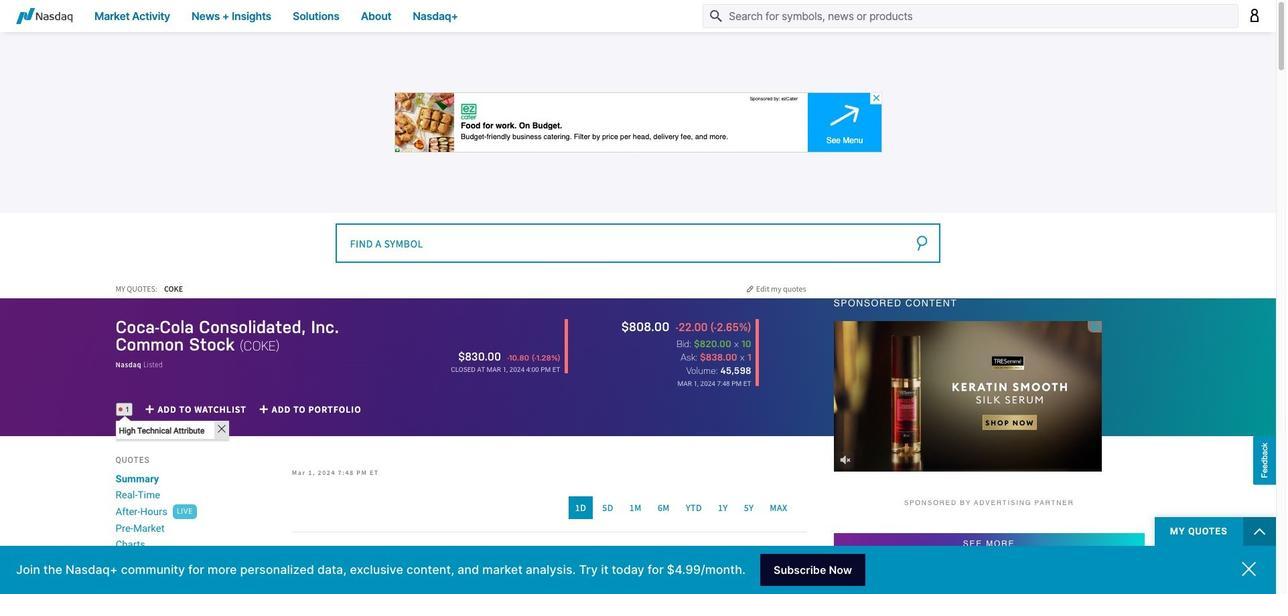 Task type: locate. For each thing, give the bounding box(es) containing it.
advertisement element
[[394, 92, 882, 153]]

account login - click to log into your account image
[[1249, 8, 1260, 22]]

Search Button - Click to open the Search Overlay Modal Box text field
[[703, 4, 1239, 28]]

primary navigation navigation
[[0, 0, 1276, 32]]

homepage logo url - navigate back to the homepage image
[[16, 8, 73, 24]]

None search field
[[335, 223, 941, 263]]



Task type: describe. For each thing, give the bounding box(es) containing it.
Find a Symbol text field
[[335, 224, 941, 263]]

data as of element
[[678, 381, 751, 388]]

click to dismiss this message and remain on nasdaq.com image
[[1242, 562, 1256, 577]]



Task type: vqa. For each thing, say whether or not it's contained in the screenshot.
Data as of element
yes



